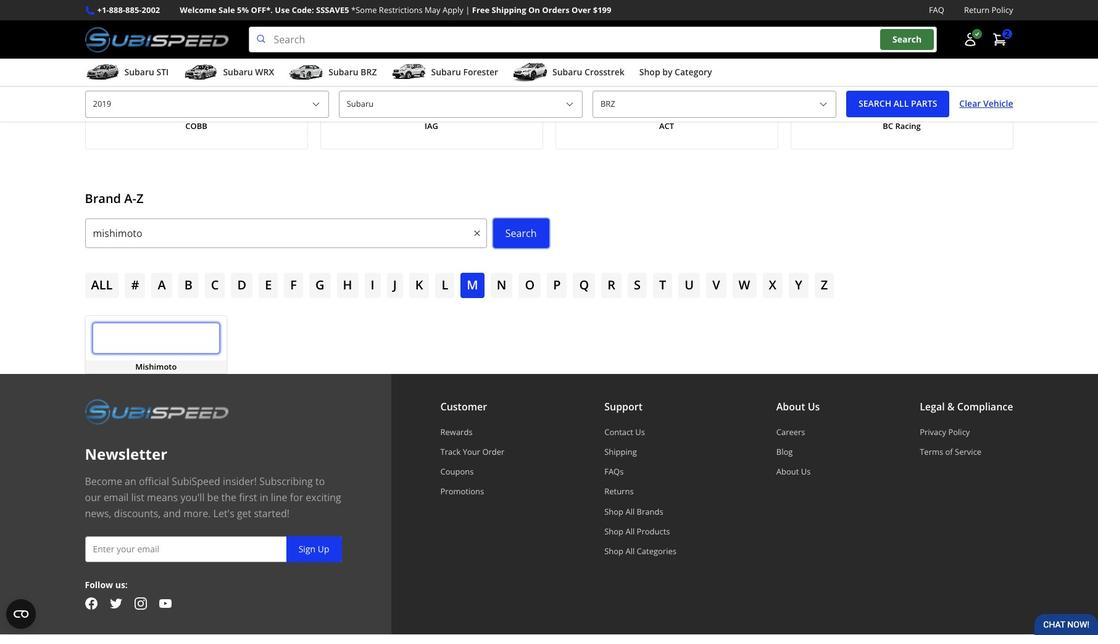 Task type: vqa. For each thing, say whether or not it's contained in the screenshot.
the Q
yes



Task type: locate. For each thing, give the bounding box(es) containing it.
policy up terms of service 'link'
[[948, 426, 970, 437]]

compliance
[[957, 400, 1013, 413]]

shop down shop all brands
[[604, 526, 623, 537]]

u
[[685, 277, 694, 293]]

0 vertical spatial subispeed logo image
[[85, 27, 229, 53]]

apply
[[443, 4, 463, 15]]

subaru for subaru brz
[[329, 66, 358, 78]]

twitter logo image
[[110, 598, 122, 610]]

us up shipping 'link'
[[635, 426, 645, 437]]

0 horizontal spatial all
[[91, 277, 113, 293]]

a subaru sti thumbnail image image
[[85, 63, 119, 82]]

1 vertical spatial z
[[136, 190, 143, 207]]

awe
[[644, 62, 661, 73]]

shop left by
[[639, 66, 660, 78]]

rewards
[[440, 426, 473, 437]]

0 horizontal spatial search button
[[493, 219, 549, 248]]

promotions link
[[440, 486, 505, 497]]

shop by category button
[[639, 61, 712, 86]]

legal
[[920, 400, 945, 413]]

shop all categories link
[[604, 546, 676, 557]]

subaru forester
[[431, 66, 498, 78]]

email
[[103, 491, 129, 504]]

o button
[[519, 273, 541, 298]]

all left #
[[91, 277, 113, 293]]

2 horizontal spatial z
[[821, 277, 828, 293]]

j
[[393, 277, 397, 293]]

c
[[211, 277, 219, 293]]

Enter your email text field
[[85, 536, 342, 562]]

search button right clear input image
[[493, 219, 549, 248]]

about us down blog link
[[776, 466, 811, 477]]

3 all from the top
[[626, 546, 635, 557]]

shipping link
[[604, 446, 676, 457]]

p
[[553, 277, 561, 293]]

0 vertical spatial search button
[[880, 29, 934, 50]]

faqs
[[604, 466, 624, 477]]

0 vertical spatial about
[[776, 400, 805, 413]]

brands
[[637, 506, 663, 517]]

shop
[[639, 66, 660, 78], [604, 506, 623, 517], [604, 526, 623, 537], [604, 546, 623, 557]]

1 vertical spatial all
[[91, 277, 113, 293]]

subaru wrx button
[[184, 61, 274, 86]]

policy up 2
[[992, 4, 1013, 15]]

means
[[147, 491, 178, 504]]

0 vertical spatial brand a-z
[[118, 14, 155, 25]]

1 vertical spatial about
[[776, 466, 799, 477]]

1 horizontal spatial search
[[893, 34, 922, 45]]

1 vertical spatial us
[[635, 426, 645, 437]]

shop for shop all brands
[[604, 506, 623, 517]]

all left brands
[[626, 506, 635, 517]]

3 subaru from the left
[[329, 66, 358, 78]]

subaru for subaru forester
[[431, 66, 461, 78]]

search button down faq link
[[880, 29, 934, 50]]

1 vertical spatial brand a-z
[[85, 190, 143, 207]]

0 vertical spatial all
[[894, 98, 909, 110]]

up
[[318, 543, 329, 555]]

official
[[139, 474, 169, 488]]

0 horizontal spatial search
[[505, 226, 537, 240]]

by
[[662, 66, 672, 78]]

all
[[626, 506, 635, 517], [626, 526, 635, 537], [626, 546, 635, 557]]

follow us:
[[85, 579, 128, 591]]

0 vertical spatial about us
[[776, 400, 820, 413]]

policy
[[992, 4, 1013, 15], [948, 426, 970, 437]]

p button
[[547, 273, 567, 298]]

l
[[442, 277, 448, 293]]

1 horizontal spatial shipping
[[604, 446, 637, 457]]

2 subaru from the left
[[223, 66, 253, 78]]

factionfab
[[410, 62, 453, 73]]

policy inside return policy link
[[992, 4, 1013, 15]]

about down blog
[[776, 466, 799, 477]]

0 vertical spatial shipping
[[492, 4, 526, 15]]

5 subaru from the left
[[552, 66, 582, 78]]

cobb link
[[85, 103, 308, 149]]

brz
[[361, 66, 377, 78]]

mishimoto
[[135, 361, 177, 372]]

sale
[[219, 4, 235, 15]]

instagram logo image
[[134, 598, 147, 610]]

o
[[525, 277, 535, 293]]

all up bc racing
[[894, 98, 909, 110]]

all
[[894, 98, 909, 110], [91, 277, 113, 293]]

f button
[[284, 273, 303, 298]]

bc racing link
[[790, 103, 1013, 149]]

newsletter
[[85, 444, 167, 464]]

shipping
[[492, 4, 526, 15], [604, 446, 637, 457]]

track your order
[[440, 446, 505, 457]]

search input field
[[249, 27, 937, 53]]

m button
[[461, 273, 484, 298]]

subispeed logo image down brand a-z link
[[85, 27, 229, 53]]

2 vertical spatial all
[[626, 546, 635, 557]]

subscribing
[[259, 474, 313, 488]]

1 horizontal spatial search button
[[880, 29, 934, 50]]

shop down shop all products
[[604, 546, 623, 557]]

0 vertical spatial all
[[626, 506, 635, 517]]

shop all products
[[604, 526, 670, 537]]

0 horizontal spatial a-
[[124, 190, 136, 207]]

subaru for subaru sti
[[124, 66, 154, 78]]

1 horizontal spatial a-
[[143, 14, 151, 25]]

4 subaru from the left
[[431, 66, 461, 78]]

vehicle
[[983, 98, 1013, 110]]

support
[[604, 400, 643, 413]]

1 vertical spatial subispeed logo image
[[85, 399, 229, 424]]

r button
[[601, 273, 622, 298]]

subispeed logo image down mishimoto
[[85, 399, 229, 424]]

subaru left sti
[[124, 66, 154, 78]]

careers link
[[776, 426, 820, 437]]

policy for return policy
[[992, 4, 1013, 15]]

select year image
[[311, 99, 321, 109]]

v
[[712, 277, 720, 293]]

home image
[[85, 15, 95, 25]]

d
[[237, 277, 246, 293]]

1 vertical spatial shipping
[[604, 446, 637, 457]]

*some restrictions may apply | free shipping on orders over $199
[[351, 4, 611, 15]]

1 horizontal spatial all
[[894, 98, 909, 110]]

0 vertical spatial search
[[893, 34, 922, 45]]

return
[[964, 4, 990, 15]]

&
[[947, 400, 955, 413]]

for
[[290, 491, 303, 504]]

l button
[[435, 273, 454, 298]]

to
[[315, 474, 325, 488]]

1 all from the top
[[626, 506, 635, 517]]

all for brands
[[626, 506, 635, 517]]

categories
[[637, 546, 676, 557]]

Select Year button
[[85, 91, 329, 118]]

us
[[808, 400, 820, 413], [635, 426, 645, 437], [801, 466, 811, 477]]

0 vertical spatial policy
[[992, 4, 1013, 15]]

subaru left wrx
[[223, 66, 253, 78]]

privacy
[[920, 426, 946, 437]]

us down blog link
[[801, 466, 811, 477]]

1 about us from the top
[[776, 400, 820, 413]]

act
[[659, 120, 674, 131]]

a subaru forester thumbnail image image
[[392, 63, 426, 82]]

contact us
[[604, 426, 645, 437]]

sign up
[[299, 543, 329, 555]]

subispeed logo image
[[85, 27, 229, 53], [85, 399, 229, 424]]

+1-
[[97, 4, 109, 15]]

about up careers
[[776, 400, 805, 413]]

tuning
[[663, 62, 690, 73]]

about us up careers link at the right bottom
[[776, 400, 820, 413]]

1 vertical spatial all
[[626, 526, 635, 537]]

1 subaru from the left
[[124, 66, 154, 78]]

faq link
[[929, 4, 944, 17]]

subaru left forester
[[431, 66, 461, 78]]

2
[[1005, 28, 1010, 40]]

2 all from the top
[[626, 526, 635, 537]]

bc racing
[[883, 120, 921, 131]]

grimmspeed link
[[85, 45, 308, 91]]

1 vertical spatial search button
[[493, 219, 549, 248]]

shop down 'returns'
[[604, 506, 623, 517]]

us for about us link
[[801, 466, 811, 477]]

clear
[[959, 98, 981, 110]]

blog
[[776, 446, 793, 457]]

cobb
[[185, 120, 207, 131]]

us up careers link at the right bottom
[[808, 400, 820, 413]]

2 vertical spatial us
[[801, 466, 811, 477]]

f
[[290, 277, 297, 293]]

brand
[[118, 14, 141, 25], [85, 190, 121, 207]]

shop inside dropdown button
[[639, 66, 660, 78]]

1 horizontal spatial z
[[151, 14, 155, 25]]

1 vertical spatial policy
[[948, 426, 970, 437]]

all inside "button"
[[894, 98, 909, 110]]

subaru up "select make" image
[[552, 66, 582, 78]]

+1-888-885-2002
[[97, 4, 160, 15]]

d button
[[231, 273, 253, 298]]

select model image
[[819, 99, 828, 109]]

0 horizontal spatial shipping
[[492, 4, 526, 15]]

all down shop all brands
[[626, 526, 635, 537]]

t
[[659, 277, 666, 293]]

shipping left on
[[492, 4, 526, 15]]

subaru left brz
[[329, 66, 358, 78]]

facebook logo image
[[85, 598, 97, 610]]

1 horizontal spatial policy
[[992, 4, 1013, 15]]

shipping down contact
[[604, 446, 637, 457]]

youtube logo image
[[159, 598, 171, 610]]

0 horizontal spatial policy
[[948, 426, 970, 437]]

legal & compliance
[[920, 400, 1013, 413]]

1 vertical spatial about us
[[776, 466, 811, 477]]

open widget image
[[6, 599, 36, 629]]

brand a-z link
[[118, 14, 165, 25]]

all down shop all products
[[626, 546, 635, 557]]

first
[[239, 491, 257, 504]]

k
[[415, 277, 423, 293]]

in
[[260, 491, 268, 504]]

wrx
[[255, 66, 274, 78]]

0 vertical spatial z
[[151, 14, 155, 25]]

policy for privacy policy
[[948, 426, 970, 437]]

2 vertical spatial z
[[821, 277, 828, 293]]



Task type: describe. For each thing, give the bounding box(es) containing it.
sti
[[156, 66, 169, 78]]

an
[[125, 474, 136, 488]]

iag link
[[320, 103, 543, 149]]

0 vertical spatial us
[[808, 400, 820, 413]]

return policy
[[964, 4, 1013, 15]]

coupons
[[440, 466, 474, 477]]

contact us link
[[604, 426, 676, 437]]

5%
[[237, 4, 249, 15]]

subaru for subaru crosstrek
[[552, 66, 582, 78]]

contact
[[604, 426, 633, 437]]

sssave5
[[316, 4, 349, 15]]

grimmspeed
[[171, 62, 222, 73]]

products
[[637, 526, 670, 537]]

iag
[[425, 120, 438, 131]]

a subaru wrx thumbnail image image
[[184, 63, 218, 82]]

1 about from the top
[[776, 400, 805, 413]]

may
[[425, 4, 440, 15]]

j button
[[387, 273, 403, 298]]

|
[[466, 4, 470, 15]]

started!
[[254, 507, 289, 520]]

subaru for subaru wrx
[[223, 66, 253, 78]]

let's
[[213, 507, 234, 520]]

n button
[[491, 273, 513, 298]]

search button for the 2 "button"
[[880, 29, 934, 50]]

2 subispeed logo image from the top
[[85, 399, 229, 424]]

a subaru brz thumbnail image image
[[289, 63, 324, 82]]

2 about us from the top
[[776, 466, 811, 477]]

use
[[275, 4, 290, 15]]

subaru brz button
[[289, 61, 377, 86]]

+1-888-885-2002 link
[[97, 4, 160, 17]]

factionfab link
[[320, 45, 543, 91]]

become
[[85, 474, 122, 488]]

#
[[131, 277, 139, 293]]

select make image
[[565, 99, 575, 109]]

a button
[[151, 273, 172, 298]]

insider!
[[223, 474, 257, 488]]

line
[[271, 491, 287, 504]]

track your order link
[[440, 446, 505, 457]]

button image
[[963, 32, 977, 47]]

q
[[579, 277, 589, 293]]

Search Brands... field
[[85, 219, 487, 248]]

shop all brands link
[[604, 506, 676, 517]]

of
[[945, 446, 953, 457]]

all inside 'button'
[[91, 277, 113, 293]]

t button
[[653, 273, 672, 298]]

n
[[497, 277, 506, 293]]

shop for shop by category
[[639, 66, 660, 78]]

888-
[[109, 4, 125, 15]]

a subaru crosstrek thumbnail image image
[[513, 63, 548, 82]]

search
[[859, 98, 891, 110]]

customer
[[440, 400, 487, 413]]

all button
[[85, 273, 119, 298]]

subispeed
[[172, 474, 220, 488]]

be
[[207, 491, 219, 504]]

0 vertical spatial brand
[[118, 14, 141, 25]]

y
[[795, 277, 802, 293]]

search button for # button
[[493, 219, 549, 248]]

Select Make button
[[339, 91, 583, 118]]

s
[[634, 277, 641, 293]]

us for contact us "link"
[[635, 426, 645, 437]]

discounts,
[[114, 507, 161, 520]]

v button
[[706, 273, 726, 298]]

z inside button
[[821, 277, 828, 293]]

2 button
[[986, 27, 1013, 52]]

b button
[[178, 273, 199, 298]]

w button
[[732, 273, 756, 298]]

subaru brz
[[329, 66, 377, 78]]

shop for shop all categories
[[604, 546, 623, 557]]

faq
[[929, 4, 944, 15]]

a
[[158, 277, 166, 293]]

our
[[85, 491, 101, 504]]

welcome sale 5% off*. use code: sssave5
[[180, 4, 349, 15]]

e
[[265, 277, 272, 293]]

1 subispeed logo image from the top
[[85, 27, 229, 53]]

track
[[440, 446, 461, 457]]

subaru sti button
[[85, 61, 169, 86]]

1 vertical spatial brand
[[85, 190, 121, 207]]

all for products
[[626, 526, 635, 537]]

faqs link
[[604, 466, 676, 477]]

subaru forester button
[[392, 61, 498, 86]]

1 vertical spatial a-
[[124, 190, 136, 207]]

search all parts
[[859, 98, 937, 110]]

your
[[463, 446, 480, 457]]

clear input image
[[472, 228, 482, 238]]

/
[[105, 13, 108, 27]]

0 vertical spatial a-
[[143, 14, 151, 25]]

terms
[[920, 446, 943, 457]]

2 about from the top
[[776, 466, 799, 477]]

restrictions
[[379, 4, 423, 15]]

us:
[[115, 579, 128, 591]]

1 vertical spatial search
[[505, 226, 537, 240]]

list
[[131, 491, 144, 504]]

2002
[[142, 4, 160, 15]]

crosstrek
[[585, 66, 625, 78]]

x button
[[763, 273, 783, 298]]

all for categories
[[626, 546, 635, 557]]

k button
[[409, 273, 429, 298]]

promotions
[[440, 486, 484, 497]]

h
[[343, 277, 352, 293]]

Select Model button
[[593, 91, 836, 118]]

returns
[[604, 486, 634, 497]]

forester
[[463, 66, 498, 78]]

shop for shop all products
[[604, 526, 623, 537]]

subaru wrx
[[223, 66, 274, 78]]

0 horizontal spatial z
[[136, 190, 143, 207]]

welcome
[[180, 4, 216, 15]]

rewards link
[[440, 426, 505, 437]]



